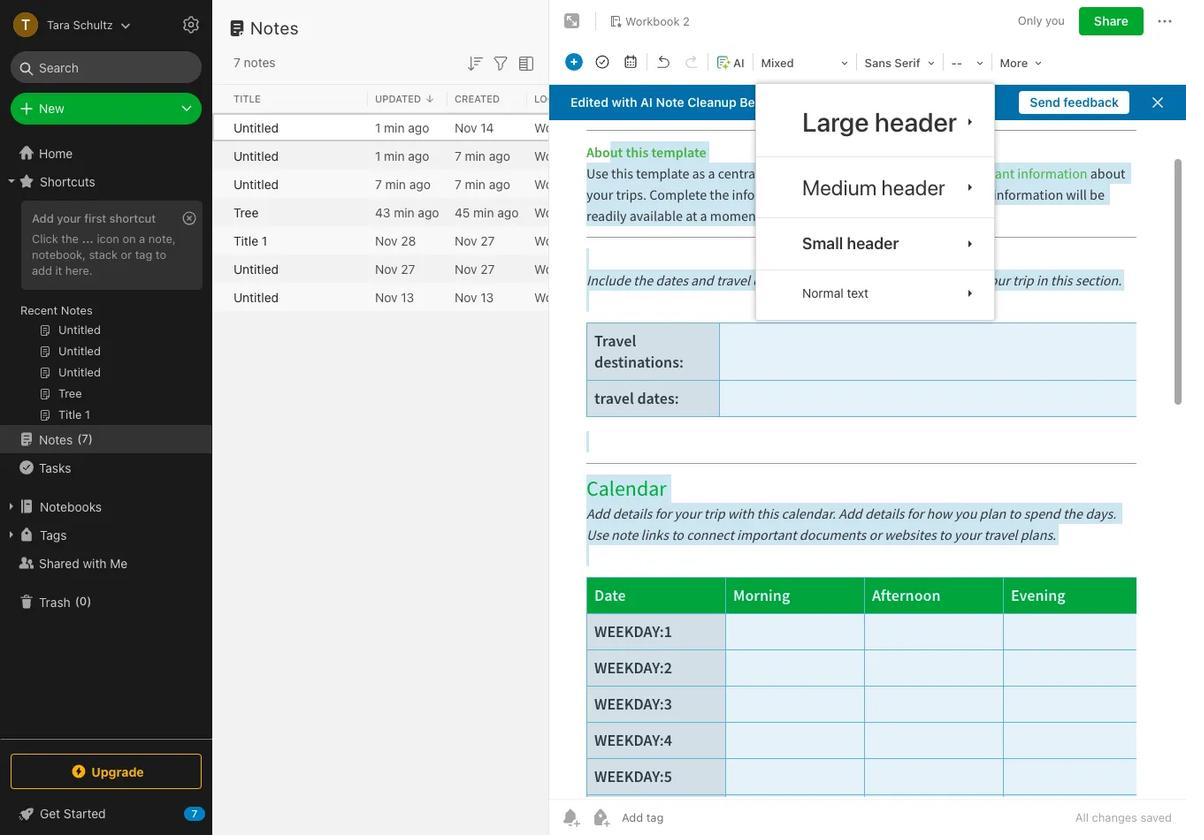 Task type: describe. For each thing, give the bounding box(es) containing it.
2 for 1st cell from the bottom of the note list element
[[596, 290, 603, 305]]

mixed
[[761, 56, 794, 70]]

2 for fifth cell from the top of the note list element
[[596, 233, 603, 248]]

upgrade
[[91, 765, 144, 780]]

7 up the 45
[[455, 176, 462, 191]]

row group inside note list element
[[212, 113, 846, 311]]

trash ( 0 )
[[39, 595, 91, 610]]

sans serif
[[865, 56, 920, 70]]

43 min ago
[[375, 205, 439, 220]]

revert
[[824, 95, 857, 110]]

1 for nov 14
[[375, 120, 381, 135]]

tree
[[233, 205, 259, 220]]

workbook 2 inside button
[[625, 14, 690, 28]]

share
[[1094, 13, 1129, 28]]

the
[[61, 232, 79, 246]]

expand note image
[[562, 11, 583, 32]]

icon on a note, notebook, stack or tag to add it here.
[[32, 232, 176, 278]]

notes ( 7 )
[[39, 432, 93, 447]]

3 cell from the top
[[212, 170, 226, 198]]

add
[[32, 263, 52, 278]]

shortcuts
[[40, 174, 95, 189]]

[object Object] field
[[756, 226, 994, 263]]

first
[[84, 211, 106, 226]]

Help and Learning task checklist field
[[0, 800, 212, 829]]

new button
[[11, 93, 202, 125]]

0 vertical spatial changes
[[861, 95, 909, 110]]

shortcut
[[109, 211, 156, 226]]

normal text link
[[756, 278, 994, 309]]

edited with ai note cleanup beta. you can revert changes with undo.
[[570, 95, 974, 110]]

27 for nov 27
[[481, 261, 495, 276]]

header for medium header
[[881, 175, 945, 200]]

45 min ago
[[455, 205, 519, 220]]

View options field
[[511, 51, 537, 74]]

notes
[[244, 55, 276, 70]]

tag
[[135, 248, 152, 262]]

home link
[[0, 139, 212, 167]]

2 for sixth cell from the bottom
[[596, 148, 603, 163]]

row group containing title
[[212, 85, 934, 113]]

1 for 7 min ago
[[375, 148, 381, 163]]

home
[[39, 145, 73, 161]]

me
[[110, 556, 128, 571]]

28
[[401, 233, 416, 248]]

5 cell from the top
[[212, 226, 226, 255]]

) for trash
[[87, 595, 91, 609]]

2 nov 13 from the left
[[455, 290, 494, 305]]

...
[[82, 232, 94, 246]]

tags button
[[0, 521, 211, 549]]

Search text field
[[23, 51, 189, 83]]

large header
[[802, 106, 957, 137]]

beta.
[[740, 95, 771, 110]]

7 up 43
[[375, 176, 382, 191]]

1 horizontal spatial changes
[[1092, 811, 1137, 825]]

tara
[[47, 17, 70, 31]]

add a reminder image
[[560, 808, 581, 829]]

tara schultz
[[47, 17, 113, 31]]

new
[[39, 101, 64, 116]]

shared
[[39, 556, 79, 571]]

untitled for 1st cell from the bottom of the note list element
[[233, 290, 279, 305]]

Add tag field
[[620, 810, 753, 826]]

all
[[1075, 811, 1089, 825]]

you
[[775, 95, 797, 110]]

1 vertical spatial notes
[[61, 303, 93, 318]]

workbook 2 button
[[603, 9, 696, 34]]

0
[[79, 595, 87, 609]]

a
[[139, 232, 145, 246]]

large
[[802, 106, 869, 137]]

recent
[[20, 303, 58, 318]]

click to collapse image
[[206, 803, 219, 824]]

tasks
[[39, 460, 71, 475]]

title for title 1
[[233, 233, 258, 248]]

feedback
[[1063, 95, 1119, 110]]

your
[[57, 211, 81, 226]]

shortcuts button
[[0, 167, 211, 195]]

small
[[802, 235, 843, 253]]

7 inside the help and learning task checklist field
[[192, 808, 197, 820]]

2 vertical spatial 1
[[262, 233, 267, 248]]

2 horizontal spatial with
[[912, 95, 936, 110]]

workbook for sixth cell
[[534, 261, 592, 276]]

only you
[[1018, 13, 1065, 28]]

recent notes
[[20, 303, 93, 318]]

serif
[[894, 56, 920, 70]]

tree containing home
[[0, 139, 212, 739]]

header for small header
[[847, 235, 899, 253]]

7 min ago up 43 min ago
[[375, 176, 431, 191]]

only
[[1018, 13, 1042, 28]]

Note Editor text field
[[549, 120, 1186, 800]]

send
[[1030, 95, 1060, 110]]

2 for fourth cell from the bottom of the note list element
[[596, 205, 603, 220]]

normal
[[802, 286, 843, 301]]

4 cell from the top
[[212, 198, 226, 226]]

small header
[[802, 235, 899, 253]]

14
[[481, 120, 494, 135]]

upgrade button
[[11, 754, 202, 790]]

with for ai
[[612, 95, 637, 110]]

7 min ago for 7 min ago
[[455, 176, 510, 191]]

to
[[156, 248, 166, 262]]

1 nov 13 from the left
[[375, 290, 414, 305]]

7 notes
[[233, 55, 276, 70]]

notebooks
[[40, 499, 102, 514]]

here.
[[65, 263, 93, 278]]

workbook inside button
[[625, 14, 680, 28]]

2 cell from the top
[[212, 142, 226, 170]]

nov 14
[[455, 120, 494, 135]]

send feedback
[[1030, 95, 1119, 110]]

workbook for fifth cell from the bottom of the note list element
[[534, 176, 592, 191]]

calendar event image
[[618, 50, 643, 74]]

1 min ago for nov 14
[[375, 120, 429, 135]]

text
[[846, 286, 868, 301]]

ai button
[[710, 50, 751, 75]]

share button
[[1079, 7, 1144, 35]]

stack
[[89, 248, 118, 262]]

untitled for fifth cell from the bottom of the note list element
[[233, 176, 279, 191]]

more
[[1000, 56, 1028, 70]]

workbook for sixth cell from the bottom
[[534, 148, 592, 163]]

sans
[[865, 56, 891, 70]]

1 - from the left
[[951, 56, 957, 70]]

medium
[[802, 175, 876, 200]]

shared with me
[[39, 556, 128, 571]]

expand tags image
[[4, 528, 19, 542]]

click the ...
[[32, 232, 94, 246]]



Task type: vqa. For each thing, say whether or not it's contained in the screenshot.
3rd Cell
yes



Task type: locate. For each thing, give the bounding box(es) containing it.
Heading level field
[[755, 50, 854, 75]]

medium header
[[802, 175, 945, 200]]

0 horizontal spatial 13
[[401, 290, 414, 305]]

Font size field
[[945, 50, 989, 75]]

( for notes
[[77, 432, 82, 446]]

45
[[455, 205, 470, 220]]

header up the small header link
[[881, 175, 945, 200]]

1 vertical spatial 1 min ago
[[375, 148, 429, 163]]

untitled
[[233, 120, 279, 135], [233, 148, 279, 163], [233, 176, 279, 191], [233, 261, 279, 276], [233, 290, 279, 305]]

tasks button
[[0, 454, 211, 482]]

[object object] field down sans
[[756, 95, 994, 150]]

( inside notes ( 7 )
[[77, 432, 82, 446]]

add filters image
[[490, 53, 511, 74]]

2 1 min ago from the top
[[375, 148, 429, 163]]

1 vertical spatial ai
[[640, 95, 653, 110]]

click
[[32, 232, 58, 246]]

1 vertical spatial changes
[[1092, 811, 1137, 825]]

1 untitled from the top
[[233, 120, 279, 135]]

nov 28
[[375, 233, 416, 248]]

1 [object object] field from the top
[[756, 95, 994, 150]]

nov 27
[[455, 233, 495, 248], [375, 261, 415, 276], [455, 261, 495, 276]]

edited
[[570, 95, 609, 110]]

note,
[[148, 232, 176, 246]]

1 horizontal spatial 13
[[481, 290, 494, 305]]

you
[[1045, 13, 1065, 28]]

1 horizontal spatial with
[[612, 95, 637, 110]]

) inside trash ( 0 )
[[87, 595, 91, 609]]

task image
[[590, 50, 615, 74]]

1 title from the top
[[233, 93, 261, 104]]

nov 13
[[375, 290, 414, 305], [455, 290, 494, 305]]

updated
[[375, 93, 421, 104]]

group inside tree
[[0, 195, 211, 433]]

with right edited
[[612, 95, 637, 110]]

changes right all
[[1092, 811, 1137, 825]]

header up normal text field
[[847, 235, 899, 253]]

7 min ago down 14
[[455, 148, 510, 163]]

1 min ago up 43 min ago
[[375, 148, 429, 163]]

nov 27 for 28
[[455, 233, 495, 248]]

it
[[55, 263, 62, 278]]

0 vertical spatial (
[[77, 432, 82, 446]]

ai inside button
[[733, 56, 744, 70]]

cleanup
[[688, 95, 737, 110]]

) for notes
[[88, 432, 93, 446]]

7 down nov 14
[[455, 148, 462, 163]]

7 left notes
[[233, 55, 240, 70]]

2 vertical spatial header
[[847, 235, 899, 253]]

27 for nov 28
[[481, 233, 495, 248]]

saved
[[1140, 811, 1172, 825]]

3 untitled from the top
[[233, 176, 279, 191]]

title 1
[[233, 233, 267, 248]]

or
[[121, 248, 132, 262]]

13
[[401, 290, 414, 305], [481, 290, 494, 305]]

nov 13 down nov 28
[[375, 290, 414, 305]]

tags
[[40, 528, 67, 543]]

row group
[[212, 85, 934, 113], [212, 113, 846, 311]]

2 row group from the top
[[212, 113, 846, 311]]

changes down sans
[[861, 95, 909, 110]]

tree
[[0, 139, 212, 739]]

icon
[[97, 232, 119, 246]]

) up tasks button
[[88, 432, 93, 446]]

13 down the 28
[[401, 290, 414, 305]]

( up tasks button
[[77, 432, 82, 446]]

notes right recent at the top of page
[[61, 303, 93, 318]]

undo image
[[651, 50, 676, 74]]

group
[[0, 195, 211, 433]]

notes up tasks
[[39, 432, 73, 447]]

4 untitled from the top
[[233, 261, 279, 276]]

note list element
[[212, 0, 934, 836]]

More field
[[994, 50, 1048, 75]]

all changes saved
[[1075, 811, 1172, 825]]

7 min ago up 45 min ago
[[455, 176, 510, 191]]

2 for sixth cell
[[596, 261, 603, 276]]

notes for notes
[[250, 18, 299, 38]]

trash
[[39, 595, 71, 610]]

2 title from the top
[[233, 233, 258, 248]]

header down serif
[[874, 106, 957, 137]]

shared with me link
[[0, 549, 211, 578]]

1 horizontal spatial ai
[[733, 56, 744, 70]]

workbook for 1st cell from the bottom of the note list element
[[534, 290, 592, 305]]

send feedback button
[[1019, 91, 1129, 114]]

0 vertical spatial ai
[[733, 56, 744, 70]]

1 vertical spatial 1
[[375, 148, 381, 163]]

7 min ago for 1 min ago
[[455, 148, 510, 163]]

2 vertical spatial notes
[[39, 432, 73, 447]]

workbook 2
[[625, 14, 690, 28], [534, 120, 603, 135], [534, 148, 603, 163], [534, 176, 603, 191], [534, 205, 603, 220], [534, 233, 603, 248], [534, 261, 603, 276], [534, 290, 603, 305]]

notes
[[250, 18, 299, 38], [61, 303, 93, 318], [39, 432, 73, 447]]

1 13 from the left
[[401, 290, 414, 305]]

notebook,
[[32, 248, 86, 262]]

More actions field
[[1154, 7, 1175, 35]]

location
[[534, 93, 584, 104]]

can
[[800, 95, 820, 110]]

add
[[32, 211, 54, 226]]

1 vertical spatial (
[[75, 595, 79, 609]]

[object object] field up small header field at the right top
[[756, 165, 994, 211]]

2 for fifth cell from the bottom of the note list element
[[596, 176, 603, 191]]

2 13 from the left
[[481, 290, 494, 305]]

normal text
[[802, 286, 868, 301]]

created
[[455, 93, 500, 104]]

cell
[[212, 113, 226, 142], [212, 142, 226, 170], [212, 170, 226, 198], [212, 198, 226, 226], [212, 226, 226, 255], [212, 255, 226, 283], [212, 283, 226, 311]]

13 down 45 min ago
[[481, 290, 494, 305]]

0 vertical spatial [object object] field
[[756, 95, 994, 150]]

with for me
[[83, 556, 107, 571]]

header inside field
[[847, 235, 899, 253]]

notes inside note list element
[[250, 18, 299, 38]]

[object object] field containing medium header
[[756, 165, 994, 211]]

1 cell from the top
[[212, 113, 226, 142]]

2 for first cell from the top of the note list element
[[596, 120, 603, 135]]

Font family field
[[858, 50, 941, 75]]

nov 27 for 27
[[455, 261, 495, 276]]

with
[[612, 95, 637, 110], [912, 95, 936, 110], [83, 556, 107, 571]]

2 - from the left
[[957, 56, 962, 70]]

0 horizontal spatial ai
[[640, 95, 653, 110]]

[object Object] field
[[756, 95, 994, 150], [756, 165, 994, 211]]

medium header link
[[756, 165, 994, 211]]

1 vertical spatial header
[[881, 175, 945, 200]]

43
[[375, 205, 390, 220]]

0 vertical spatial title
[[233, 93, 261, 104]]

0 horizontal spatial with
[[83, 556, 107, 571]]

min
[[384, 120, 405, 135], [384, 148, 405, 163], [465, 148, 486, 163], [385, 176, 406, 191], [465, 176, 486, 191], [394, 205, 414, 220], [473, 205, 494, 220]]

add your first shortcut
[[32, 211, 156, 226]]

(
[[77, 432, 82, 446], [75, 595, 79, 609]]

workbook for fifth cell from the top of the note list element
[[534, 233, 592, 248]]

with inside tree
[[83, 556, 107, 571]]

workbook for fourth cell from the bottom of the note list element
[[534, 205, 592, 220]]

5 untitled from the top
[[233, 290, 279, 305]]

ago
[[408, 120, 429, 135], [408, 148, 429, 163], [489, 148, 510, 163], [409, 176, 431, 191], [489, 176, 510, 191], [418, 205, 439, 220], [497, 205, 519, 220]]

started
[[64, 807, 106, 822]]

0 vertical spatial 1
[[375, 120, 381, 135]]

0 horizontal spatial changes
[[861, 95, 909, 110]]

1 horizontal spatial nov 13
[[455, 290, 494, 305]]

title
[[233, 93, 261, 104], [233, 233, 258, 248]]

Sort options field
[[464, 51, 486, 74]]

notes up notes
[[250, 18, 299, 38]]

1 min ago for 7 min ago
[[375, 148, 429, 163]]

notes inside notes ( 7 )
[[39, 432, 73, 447]]

settings image
[[180, 14, 202, 35]]

undo.
[[940, 95, 974, 110]]

2
[[683, 14, 690, 28], [596, 120, 603, 135], [596, 148, 603, 163], [596, 176, 603, 191], [596, 205, 603, 220], [596, 233, 603, 248], [596, 261, 603, 276], [596, 290, 603, 305]]

row group containing untitled
[[212, 113, 846, 311]]

get
[[40, 807, 60, 822]]

ai left mixed
[[733, 56, 744, 70]]

small header link
[[756, 226, 994, 263]]

( for trash
[[75, 595, 79, 609]]

notes for notes ( 7 )
[[39, 432, 73, 447]]

note
[[656, 95, 684, 110]]

7 left click to collapse image
[[192, 808, 197, 820]]

1 row group from the top
[[212, 85, 934, 113]]

Insert field
[[561, 50, 587, 74]]

on
[[122, 232, 136, 246]]

ai left note
[[640, 95, 653, 110]]

7 cell from the top
[[212, 283, 226, 311]]

group containing add your first shortcut
[[0, 195, 211, 433]]

schultz
[[73, 17, 113, 31]]

untitled for sixth cell
[[233, 261, 279, 276]]

nov 13 down the 45
[[455, 290, 494, 305]]

with left undo.
[[912, 95, 936, 110]]

Add filters field
[[490, 51, 511, 74]]

changes
[[861, 95, 909, 110], [1092, 811, 1137, 825]]

expand notebooks image
[[4, 500, 19, 514]]

[object Object] field
[[756, 278, 994, 309]]

title down 7 notes on the left top of page
[[233, 93, 261, 104]]

) inside notes ( 7 )
[[88, 432, 93, 446]]

2 untitled from the top
[[233, 148, 279, 163]]

note window element
[[549, 0, 1186, 836]]

None search field
[[23, 51, 189, 83]]

title for title
[[233, 93, 261, 104]]

title down the tree
[[233, 233, 258, 248]]

( right trash
[[75, 595, 79, 609]]

( inside trash ( 0 )
[[75, 595, 79, 609]]

large header link
[[756, 95, 994, 150]]

untitled for sixth cell from the bottom
[[233, 148, 279, 163]]

6 cell from the top
[[212, 255, 226, 283]]

2 [object object] field from the top
[[756, 165, 994, 211]]

0 vertical spatial header
[[874, 106, 957, 137]]

) right trash
[[87, 595, 91, 609]]

workbook for first cell from the top of the note list element
[[534, 120, 592, 135]]

with left me
[[83, 556, 107, 571]]

7 inside notes ( 7 )
[[82, 432, 88, 446]]

workbook
[[625, 14, 680, 28], [534, 120, 592, 135], [534, 148, 592, 163], [534, 176, 592, 191], [534, 205, 592, 220], [534, 233, 592, 248], [534, 261, 592, 276], [534, 290, 592, 305]]

nov
[[455, 120, 477, 135], [375, 233, 398, 248], [455, 233, 477, 248], [375, 261, 398, 276], [455, 261, 477, 276], [375, 290, 398, 305], [455, 290, 477, 305]]

0 vertical spatial notes
[[250, 18, 299, 38]]

header
[[874, 106, 957, 137], [881, 175, 945, 200], [847, 235, 899, 253]]

0 vertical spatial )
[[88, 432, 93, 446]]

1 vertical spatial [object object] field
[[756, 165, 994, 211]]

dropdown list menu
[[756, 95, 994, 309]]

more actions image
[[1154, 11, 1175, 32]]

header for large header
[[874, 106, 957, 137]]

untitled for first cell from the top of the note list element
[[233, 120, 279, 135]]

1 vertical spatial )
[[87, 595, 91, 609]]

add tag image
[[590, 808, 611, 829]]

2 inside button
[[683, 14, 690, 28]]

1 1 min ago from the top
[[375, 120, 429, 135]]

1 vertical spatial title
[[233, 233, 258, 248]]

1 min ago
[[375, 120, 429, 135], [375, 148, 429, 163]]

[object object] field containing large header
[[756, 95, 994, 150]]

Account field
[[0, 7, 131, 42]]

--
[[951, 56, 962, 70]]

1 min ago down updated
[[375, 120, 429, 135]]

7 up tasks button
[[82, 432, 88, 446]]

notebooks link
[[0, 493, 211, 521]]

0 horizontal spatial nov 13
[[375, 290, 414, 305]]

0 vertical spatial 1 min ago
[[375, 120, 429, 135]]



